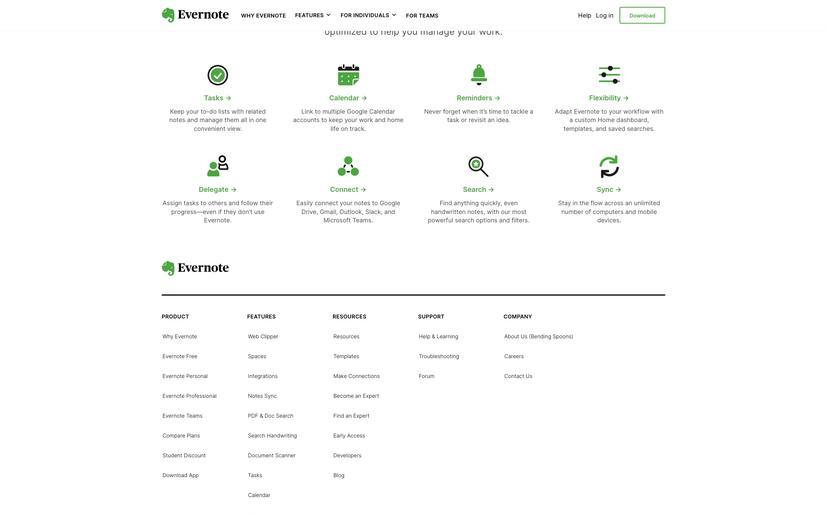 Task type: vqa. For each thing, say whether or not it's contained in the screenshot.


Task type: describe. For each thing, give the bounding box(es) containing it.
expert for become an expert
[[363, 393, 380, 400]]

evernote professional
[[163, 393, 217, 400]]

evernote inside get all the benefits of evernote personal, plus powerful features optimized to help you manage your work.
[[372, 13, 410, 24]]

connections
[[349, 373, 380, 380]]

developers
[[334, 453, 362, 459]]

bell icon image
[[467, 63, 492, 87]]

sync → link
[[555, 185, 665, 194]]

google inside easily connect your notes to google drive, gmail, outlook, slack, and microsoft teams.
[[380, 199, 401, 207]]

→ for flexibility →
[[623, 94, 630, 102]]

powerful inside get all the benefits of evernote personal, plus powerful features optimized to help you manage your work.
[[476, 13, 514, 24]]

keep
[[170, 108, 185, 115]]

access
[[347, 433, 366, 439]]

easily connect your notes to google drive, gmail, outlook, slack, and microsoft teams.
[[297, 199, 401, 224]]

your inside adapt evernote to your workflow with a custom home dashboard, templates, and saved searches.
[[610, 108, 622, 115]]

find for anything
[[440, 199, 453, 207]]

google inside link to multiple google calendar accounts to keep your work and home life on track.
[[347, 108, 368, 115]]

free
[[186, 353, 198, 360]]

sync →
[[597, 186, 622, 194]]

and inside easily connect your notes to google drive, gmail, outlook, slack, and microsoft teams.
[[385, 208, 396, 216]]

search
[[455, 217, 475, 224]]

link
[[302, 108, 314, 115]]

plans
[[187, 433, 200, 439]]

help & learning
[[419, 333, 459, 340]]

support
[[419, 314, 445, 320]]

manage inside keep your to-do lists with related notes and manage them all in one convenient view.
[[200, 116, 223, 124]]

teams for evernote teams
[[186, 413, 203, 419]]

early access
[[334, 433, 366, 439]]

to inside get all the benefits of evernote personal, plus powerful features optimized to help you manage your work.
[[370, 26, 379, 37]]

evernote personal
[[163, 373, 208, 380]]

work.
[[479, 26, 503, 37]]

reminders →
[[457, 94, 501, 102]]

your inside link to multiple google calendar accounts to keep your work and home life on track.
[[345, 116, 358, 124]]

an inside "link"
[[346, 413, 352, 419]]

student
[[163, 453, 182, 459]]

if
[[218, 208, 222, 216]]

why evernote for for
[[241, 12, 286, 19]]

1 evernote logo image from the top
[[162, 8, 229, 23]]

evernote free link
[[163, 353, 198, 360]]

do
[[210, 108, 217, 115]]

discount
[[184, 453, 206, 459]]

delegate icon image
[[206, 154, 230, 179]]

evernote.
[[204, 217, 232, 224]]

task
[[448, 116, 460, 124]]

1 horizontal spatial sync
[[597, 186, 614, 194]]

number
[[562, 208, 584, 216]]

developers link
[[334, 452, 362, 459]]

0 horizontal spatial sync
[[265, 393, 277, 400]]

microsoft
[[324, 217, 351, 224]]

and inside adapt evernote to your workflow with a custom home dashboard, templates, and saved searches.
[[596, 125, 607, 132]]

blog link
[[334, 472, 345, 479]]

download app link
[[163, 472, 199, 479]]

features button
[[295, 11, 332, 19]]

for individuals button
[[341, 11, 397, 19]]

benefits
[[323, 13, 358, 24]]

and inside assign tasks to others and follow their progress—even if they don't use evernote.
[[229, 199, 240, 207]]

compare plans
[[163, 433, 200, 439]]

convenient
[[194, 125, 226, 132]]

saved
[[609, 125, 626, 132]]

flexibility →
[[590, 94, 630, 102]]

become
[[334, 393, 354, 400]]

filters.
[[512, 217, 530, 224]]

your inside get all the benefits of evernote personal, plus powerful features optimized to help you manage your work.
[[458, 26, 477, 37]]

evernote free
[[163, 353, 198, 360]]

when
[[463, 108, 478, 115]]

make
[[334, 373, 347, 380]]

tasks for tasks
[[248, 472, 262, 479]]

templates,
[[564, 125, 595, 132]]

sync icon image
[[598, 154, 622, 179]]

dashboard,
[[617, 116, 650, 124]]

and inside stay in the flow across an unlimited number of computers and mobile devices.
[[626, 208, 637, 216]]

forum link
[[419, 372, 435, 380]]

connect
[[315, 199, 338, 207]]

assign tasks to others and follow their progress—even if they don't use evernote.
[[163, 199, 273, 224]]

scanner
[[275, 453, 296, 459]]

for individuals
[[341, 12, 390, 18]]

help for help
[[579, 11, 592, 19]]

an right become at bottom
[[356, 393, 362, 400]]

evernote professional link
[[163, 392, 217, 400]]

learning
[[437, 333, 459, 340]]

delegate →
[[199, 186, 237, 194]]

tasks
[[184, 199, 199, 207]]

or
[[462, 116, 467, 124]]

settings icon image
[[598, 63, 622, 87]]

pdf & doc search link
[[248, 412, 294, 420]]

devices.
[[598, 217, 622, 224]]

careers
[[505, 353, 524, 360]]

notes inside keep your to-do lists with related notes and manage them all in one convenient view.
[[169, 116, 186, 124]]

keep your to-do lists with related notes and manage them all in one convenient view.
[[169, 108, 267, 132]]

idea.
[[497, 116, 511, 124]]

adapt
[[555, 108, 573, 115]]

search handwriting
[[248, 433, 297, 439]]

search for search →
[[464, 186, 487, 194]]

on
[[341, 125, 348, 132]]

features
[[517, 13, 552, 24]]

powerful inside the find anything quickly, even handwritten notes, with our most powerful search options and filters.
[[428, 217, 454, 224]]

about
[[505, 333, 520, 340]]

us for contact
[[526, 373, 533, 380]]

and inside the find anything quickly, even handwritten notes, with our most powerful search options and filters.
[[500, 217, 511, 224]]

with inside the find anything quickly, even handwritten notes, with our most powerful search options and filters.
[[487, 208, 500, 216]]

stay in the flow across an unlimited number of computers and mobile devices.
[[559, 199, 661, 224]]

for for for individuals
[[341, 12, 352, 18]]

our
[[501, 208, 511, 216]]

features inside features 'button'
[[295, 12, 324, 18]]

an inside stay in the flow across an unlimited number of computers and mobile devices.
[[626, 199, 633, 207]]

to left keep
[[322, 116, 327, 124]]

expert for find an expert
[[354, 413, 370, 419]]

2 evernote logo image from the top
[[162, 261, 229, 277]]

find an expert link
[[334, 412, 370, 420]]

document scanner link
[[248, 452, 296, 459]]

help
[[381, 26, 400, 37]]

assign
[[163, 199, 182, 207]]

calendar link
[[248, 492, 271, 499]]

searches.
[[628, 125, 656, 132]]

for for for teams
[[407, 12, 418, 19]]

personal
[[186, 373, 208, 380]]

your inside keep your to-do lists with related notes and manage them all in one convenient view.
[[186, 108, 199, 115]]

progress—even
[[171, 208, 217, 216]]

delegate
[[199, 186, 229, 194]]

connect
[[330, 186, 359, 194]]

to right the link
[[315, 108, 321, 115]]

calendar icon image
[[336, 63, 361, 87]]

forget
[[444, 108, 461, 115]]

and inside keep your to-do lists with related notes and manage them all in one convenient view.
[[187, 116, 198, 124]]

0 vertical spatial resources
[[333, 314, 367, 320]]

→ for sync →
[[616, 186, 622, 194]]

all inside get all the benefits of evernote personal, plus powerful features optimized to help you manage your work.
[[294, 13, 303, 24]]

delegate → link
[[163, 185, 273, 194]]

→ for reminders →
[[495, 94, 501, 102]]

all inside keep your to-do lists with related notes and manage them all in one convenient view.
[[241, 116, 247, 124]]

notes sync
[[248, 393, 277, 400]]

about us (bending spoons)
[[505, 333, 574, 340]]

a inside adapt evernote to your workflow with a custom home dashboard, templates, and saved searches.
[[570, 116, 574, 124]]



Task type: locate. For each thing, give the bounding box(es) containing it.
evernote teams link
[[163, 412, 203, 420]]

1 horizontal spatial tasks
[[248, 472, 262, 479]]

pdf
[[248, 413, 259, 419]]

→ for search →
[[488, 186, 495, 194]]

1 vertical spatial why evernote
[[163, 333, 197, 340]]

tasks → link
[[163, 93, 273, 103]]

they
[[224, 208, 237, 216]]

search right doc
[[276, 413, 294, 419]]

features up web clipper link
[[247, 314, 276, 320]]

across
[[605, 199, 624, 207]]

the left the benefits
[[306, 13, 320, 24]]

why down product
[[163, 333, 174, 340]]

templates link
[[334, 353, 360, 360]]

help for help & learning
[[419, 333, 431, 340]]

blog
[[334, 472, 345, 479]]

find for an
[[334, 413, 345, 419]]

0 vertical spatial &
[[432, 333, 436, 340]]

search →
[[464, 186, 495, 194]]

1 vertical spatial &
[[260, 413, 263, 419]]

search inside search handwriting link
[[248, 433, 266, 439]]

1 vertical spatial manage
[[200, 116, 223, 124]]

1 horizontal spatial help
[[579, 11, 592, 19]]

notes down keep
[[169, 116, 186, 124]]

search icon image
[[467, 154, 492, 179]]

0 vertical spatial a
[[530, 108, 534, 115]]

0 vertical spatial features
[[295, 12, 324, 18]]

log in
[[597, 11, 614, 19]]

app
[[189, 472, 199, 479]]

1 horizontal spatial features
[[295, 12, 324, 18]]

download left app
[[163, 472, 188, 479]]

0 vertical spatial notes
[[169, 116, 186, 124]]

in up number on the top of page
[[573, 199, 578, 207]]

connection icon image
[[336, 154, 361, 179]]

others
[[208, 199, 227, 207]]

custom
[[575, 116, 597, 124]]

resources up resources link
[[333, 314, 367, 320]]

1 vertical spatial tasks
[[248, 472, 262, 479]]

→ right connect
[[360, 186, 367, 194]]

1 vertical spatial in
[[249, 116, 254, 124]]

0 horizontal spatial features
[[247, 314, 276, 320]]

2 horizontal spatial in
[[609, 11, 614, 19]]

a inside never forget when it's time to tackle a task or revisit an idea.
[[530, 108, 534, 115]]

1 horizontal spatial search
[[276, 413, 294, 419]]

why left get
[[241, 12, 255, 19]]

us
[[521, 333, 528, 340], [526, 373, 533, 380]]

reminders
[[457, 94, 493, 102]]

the left flow
[[580, 199, 590, 207]]

1 vertical spatial sync
[[265, 393, 277, 400]]

work
[[359, 116, 373, 124]]

1 horizontal spatial why evernote link
[[241, 11, 286, 19]]

us right contact
[[526, 373, 533, 380]]

troubleshooting
[[419, 353, 460, 360]]

with down quickly,
[[487, 208, 500, 216]]

0 horizontal spatial in
[[249, 116, 254, 124]]

0 horizontal spatial notes
[[169, 116, 186, 124]]

all right get
[[294, 13, 303, 24]]

1 vertical spatial help
[[419, 333, 431, 340]]

0 horizontal spatial tasks
[[204, 94, 224, 102]]

& left doc
[[260, 413, 263, 419]]

1 vertical spatial a
[[570, 116, 574, 124]]

an up early access link
[[346, 413, 352, 419]]

→ for calendar →
[[361, 94, 368, 102]]

careers link
[[505, 353, 524, 360]]

get
[[276, 13, 291, 24]]

search inside pdf & doc search link
[[276, 413, 294, 419]]

home
[[598, 116, 615, 124]]

your up 'outlook,'
[[340, 199, 353, 207]]

in inside keep your to-do lists with related notes and manage them all in one convenient view.
[[249, 116, 254, 124]]

0 horizontal spatial google
[[347, 108, 368, 115]]

search down pdf
[[248, 433, 266, 439]]

why
[[241, 12, 255, 19], [163, 333, 174, 340]]

→ up quickly,
[[488, 186, 495, 194]]

0 vertical spatial search
[[464, 186, 487, 194]]

to inside easily connect your notes to google drive, gmail, outlook, slack, and microsoft teams.
[[373, 199, 378, 207]]

an inside never forget when it's time to tackle a task or revisit an idea.
[[488, 116, 495, 124]]

your up on
[[345, 116, 358, 124]]

with inside keep your to-do lists with related notes and manage them all in one convenient view.
[[232, 108, 244, 115]]

a
[[530, 108, 534, 115], [570, 116, 574, 124]]

search → link
[[424, 185, 535, 194]]

product
[[162, 314, 189, 320]]

with
[[232, 108, 244, 115], [652, 108, 664, 115], [487, 208, 500, 216]]

and down home
[[596, 125, 607, 132]]

a right tackle
[[530, 108, 534, 115]]

to up the idea.
[[504, 108, 510, 115]]

powerful up work.
[[476, 13, 514, 24]]

with for flexibility →
[[652, 108, 664, 115]]

why for for teams
[[241, 12, 255, 19]]

2 horizontal spatial with
[[652, 108, 664, 115]]

1 vertical spatial all
[[241, 116, 247, 124]]

and right work
[[375, 116, 386, 124]]

help down support
[[419, 333, 431, 340]]

company
[[504, 314, 533, 320]]

calendar up home
[[370, 108, 396, 115]]

1 vertical spatial find
[[334, 413, 345, 419]]

teams inside 'link'
[[419, 12, 439, 19]]

tasks up "do"
[[204, 94, 224, 102]]

clipper
[[261, 333, 279, 340]]

all
[[294, 13, 303, 24], [241, 116, 247, 124]]

find
[[440, 199, 453, 207], [334, 413, 345, 419]]

troubleshooting link
[[419, 353, 460, 360]]

0 vertical spatial in
[[609, 11, 614, 19]]

0 vertical spatial all
[[294, 13, 303, 24]]

for inside for teams 'link'
[[407, 12, 418, 19]]

to right "tasks"
[[201, 199, 207, 207]]

contact us link
[[505, 372, 533, 380]]

1 horizontal spatial a
[[570, 116, 574, 124]]

google
[[347, 108, 368, 115], [380, 199, 401, 207]]

1 vertical spatial of
[[586, 208, 592, 216]]

related
[[246, 108, 266, 115]]

1 horizontal spatial with
[[487, 208, 500, 216]]

us right about
[[521, 333, 528, 340]]

download for download app
[[163, 472, 188, 479]]

1 vertical spatial us
[[526, 373, 533, 380]]

1 vertical spatial why
[[163, 333, 174, 340]]

→ for tasks →
[[225, 94, 232, 102]]

calendar up multiple
[[329, 94, 360, 102]]

1 horizontal spatial why
[[241, 12, 255, 19]]

1 vertical spatial powerful
[[428, 217, 454, 224]]

tasks up calendar link
[[248, 472, 262, 479]]

templates
[[334, 353, 360, 360]]

become an expert link
[[334, 392, 380, 400]]

in right log
[[609, 11, 614, 19]]

1 horizontal spatial google
[[380, 199, 401, 207]]

an right across
[[626, 199, 633, 207]]

compare
[[163, 433, 185, 439]]

professional
[[186, 393, 217, 400]]

log
[[597, 11, 607, 19]]

why evernote
[[241, 12, 286, 19], [163, 333, 197, 340]]

tasks
[[204, 94, 224, 102], [248, 472, 262, 479]]

early access link
[[334, 432, 366, 440]]

0 vertical spatial us
[[521, 333, 528, 340]]

powerful down handwritten at the right of the page
[[428, 217, 454, 224]]

your
[[458, 26, 477, 37], [186, 108, 199, 115], [610, 108, 622, 115], [345, 116, 358, 124], [340, 199, 353, 207]]

to up slack,
[[373, 199, 378, 207]]

& for pdf
[[260, 413, 263, 419]]

in for log in
[[609, 11, 614, 19]]

1 horizontal spatial why evernote
[[241, 12, 286, 19]]

to inside never forget when it's time to tackle a task or revisit an idea.
[[504, 108, 510, 115]]

& left learning
[[432, 333, 436, 340]]

notes
[[169, 116, 186, 124], [355, 199, 371, 207]]

your up home
[[610, 108, 622, 115]]

help link
[[579, 11, 592, 19]]

outlook,
[[340, 208, 364, 216]]

calendar for calendar
[[248, 492, 271, 499]]

→ right delegate
[[231, 186, 237, 194]]

0 horizontal spatial a
[[530, 108, 534, 115]]

quickly,
[[481, 199, 503, 207]]

0 vertical spatial why
[[241, 12, 255, 19]]

link to multiple google calendar accounts to keep your work and home life on track.
[[293, 108, 404, 132]]

the for all
[[306, 13, 320, 24]]

calendar →
[[329, 94, 368, 102]]

in for stay in the flow across an unlimited number of computers and mobile devices.
[[573, 199, 578, 207]]

1 horizontal spatial the
[[580, 199, 590, 207]]

0 vertical spatial expert
[[363, 393, 380, 400]]

evernote logo image
[[162, 8, 229, 23], [162, 261, 229, 277]]

all right them
[[241, 116, 247, 124]]

the inside stay in the flow across an unlimited number of computers and mobile devices.
[[580, 199, 590, 207]]

track.
[[350, 125, 366, 132]]

find up early
[[334, 413, 345, 419]]

with up them
[[232, 108, 244, 115]]

search inside "search →" link
[[464, 186, 487, 194]]

1 horizontal spatial teams
[[419, 12, 439, 19]]

with inside adapt evernote to your workflow with a custom home dashboard, templates, and saved searches.
[[652, 108, 664, 115]]

0 vertical spatial why evernote link
[[241, 11, 286, 19]]

0 vertical spatial powerful
[[476, 13, 514, 24]]

0 horizontal spatial calendar
[[248, 492, 271, 499]]

0 horizontal spatial for
[[341, 12, 352, 18]]

manage up convenient
[[200, 116, 223, 124]]

search
[[464, 186, 487, 194], [276, 413, 294, 419], [248, 433, 266, 439]]

1 vertical spatial teams
[[186, 413, 203, 419]]

1 vertical spatial the
[[580, 199, 590, 207]]

2 vertical spatial search
[[248, 433, 266, 439]]

1 horizontal spatial manage
[[421, 26, 455, 37]]

and inside link to multiple google calendar accounts to keep your work and home life on track.
[[375, 116, 386, 124]]

why evernote link for evernote
[[163, 333, 197, 340]]

0 vertical spatial of
[[360, 13, 369, 24]]

forum
[[419, 373, 435, 380]]

1 vertical spatial google
[[380, 199, 401, 207]]

the inside get all the benefits of evernote personal, plus powerful features optimized to help you manage your work.
[[306, 13, 320, 24]]

an down time
[[488, 116, 495, 124]]

1 vertical spatial search
[[276, 413, 294, 419]]

lists
[[219, 108, 230, 115]]

and up they
[[229, 199, 240, 207]]

tasks inside tasks → link
[[204, 94, 224, 102]]

with for tasks →
[[232, 108, 244, 115]]

→ up work
[[361, 94, 368, 102]]

0 vertical spatial sync
[[597, 186, 614, 194]]

evernote
[[256, 12, 286, 19], [372, 13, 410, 24], [575, 108, 600, 115], [175, 333, 197, 340], [163, 353, 185, 360], [163, 373, 185, 380], [163, 393, 185, 400], [163, 413, 185, 419]]

notes up 'outlook,'
[[355, 199, 371, 207]]

evernote personal link
[[163, 372, 208, 380]]

personal,
[[413, 13, 453, 24]]

find up handwritten at the right of the page
[[440, 199, 453, 207]]

→ up time
[[495, 94, 501, 102]]

evernote teams
[[163, 413, 203, 419]]

and up convenient
[[187, 116, 198, 124]]

in down related
[[249, 116, 254, 124]]

0 horizontal spatial why
[[163, 333, 174, 340]]

→ up across
[[616, 186, 622, 194]]

1 vertical spatial why evernote link
[[163, 333, 197, 340]]

why evernote link for for
[[241, 11, 286, 19]]

google up work
[[347, 108, 368, 115]]

in inside stay in the flow across an unlimited number of computers and mobile devices.
[[573, 199, 578, 207]]

0 vertical spatial find
[[440, 199, 453, 207]]

of up optimized
[[360, 13, 369, 24]]

1 horizontal spatial find
[[440, 199, 453, 207]]

0 vertical spatial download
[[630, 12, 656, 19]]

expert down connections
[[363, 393, 380, 400]]

→ for connect →
[[360, 186, 367, 194]]

checkmark icon image
[[206, 63, 230, 87]]

0 horizontal spatial &
[[260, 413, 263, 419]]

plus
[[456, 13, 473, 24]]

0 horizontal spatial find
[[334, 413, 345, 419]]

search up the anything
[[464, 186, 487, 194]]

download for download
[[630, 12, 656, 19]]

drive,
[[302, 208, 318, 216]]

0 vertical spatial calendar
[[329, 94, 360, 102]]

find an expert
[[334, 413, 370, 419]]

&
[[432, 333, 436, 340], [260, 413, 263, 419]]

why evernote for evernote
[[163, 333, 197, 340]]

1 horizontal spatial of
[[586, 208, 592, 216]]

with right workflow on the right of the page
[[652, 108, 664, 115]]

0 vertical spatial why evernote
[[241, 12, 286, 19]]

1 vertical spatial resources
[[334, 333, 360, 340]]

make connections
[[334, 373, 380, 380]]

features right get
[[295, 12, 324, 18]]

1 horizontal spatial notes
[[355, 199, 371, 207]]

options
[[477, 217, 498, 224]]

notes
[[248, 393, 263, 400]]

0 horizontal spatial help
[[419, 333, 431, 340]]

notes inside easily connect your notes to google drive, gmail, outlook, slack, and microsoft teams.
[[355, 199, 371, 207]]

and down our
[[500, 217, 511, 224]]

and left mobile
[[626, 208, 637, 216]]

notes,
[[468, 208, 486, 216]]

2 vertical spatial in
[[573, 199, 578, 207]]

1 vertical spatial download
[[163, 472, 188, 479]]

calendar down tasks link
[[248, 492, 271, 499]]

for up optimized
[[341, 12, 352, 18]]

find inside "link"
[[334, 413, 345, 419]]

search for search handwriting
[[248, 433, 266, 439]]

of inside get all the benefits of evernote personal, plus powerful features optimized to help you manage your work.
[[360, 13, 369, 24]]

it's
[[480, 108, 488, 115]]

student discount
[[163, 453, 206, 459]]

1 vertical spatial evernote logo image
[[162, 261, 229, 277]]

0 horizontal spatial teams
[[186, 413, 203, 419]]

them
[[225, 116, 239, 124]]

0 vertical spatial help
[[579, 11, 592, 19]]

of inside stay in the flow across an unlimited number of computers and mobile devices.
[[586, 208, 592, 216]]

their
[[260, 199, 273, 207]]

find inside the find anything quickly, even handwritten notes, with our most powerful search options and filters.
[[440, 199, 453, 207]]

→ up workflow on the right of the page
[[623, 94, 630, 102]]

for up you on the top of the page
[[407, 12, 418, 19]]

1 horizontal spatial powerful
[[476, 13, 514, 24]]

2 vertical spatial calendar
[[248, 492, 271, 499]]

& for help
[[432, 333, 436, 340]]

and right slack,
[[385, 208, 396, 216]]

2 horizontal spatial calendar
[[370, 108, 396, 115]]

1 vertical spatial calendar
[[370, 108, 396, 115]]

manage down personal,
[[421, 26, 455, 37]]

calendar for calendar →
[[329, 94, 360, 102]]

expert
[[363, 393, 380, 400], [354, 413, 370, 419]]

your left to-
[[186, 108, 199, 115]]

of down flow
[[586, 208, 592, 216]]

sync right notes
[[265, 393, 277, 400]]

teams inside "link"
[[186, 413, 203, 419]]

to inside adapt evernote to your workflow with a custom home dashboard, templates, and saved searches.
[[602, 108, 608, 115]]

→ for delegate →
[[231, 186, 237, 194]]

1 vertical spatial features
[[247, 314, 276, 320]]

a up "templates,"
[[570, 116, 574, 124]]

→ up the lists
[[225, 94, 232, 102]]

connect →
[[330, 186, 367, 194]]

0 vertical spatial teams
[[419, 12, 439, 19]]

1 horizontal spatial in
[[573, 199, 578, 207]]

evernote inside adapt evernote to your workflow with a custom home dashboard, templates, and saved searches.
[[575, 108, 600, 115]]

download right log in
[[630, 12, 656, 19]]

help left log
[[579, 11, 592, 19]]

search handwriting link
[[248, 432, 297, 440]]

why for evernote professional
[[163, 333, 174, 340]]

handwritten
[[432, 208, 466, 216]]

0 vertical spatial tasks
[[204, 94, 224, 102]]

0 vertical spatial the
[[306, 13, 320, 24]]

0 vertical spatial google
[[347, 108, 368, 115]]

the for in
[[580, 199, 590, 207]]

to inside assign tasks to others and follow their progress—even if they don't use evernote.
[[201, 199, 207, 207]]

0 horizontal spatial powerful
[[428, 217, 454, 224]]

0 horizontal spatial why evernote
[[163, 333, 197, 340]]

0 vertical spatial evernote logo image
[[162, 8, 229, 23]]

to-
[[201, 108, 210, 115]]

1 horizontal spatial &
[[432, 333, 436, 340]]

web
[[248, 333, 259, 340]]

1 vertical spatial expert
[[354, 413, 370, 419]]

to up home
[[602, 108, 608, 115]]

tasks for tasks →
[[204, 94, 224, 102]]

2 horizontal spatial search
[[464, 186, 487, 194]]

0 horizontal spatial search
[[248, 433, 266, 439]]

your down plus
[[458, 26, 477, 37]]

resources up templates link
[[334, 333, 360, 340]]

to left help
[[370, 26, 379, 37]]

1 vertical spatial notes
[[355, 199, 371, 207]]

0 horizontal spatial all
[[241, 116, 247, 124]]

your inside easily connect your notes to google drive, gmail, outlook, slack, and microsoft teams.
[[340, 199, 353, 207]]

us for about
[[521, 333, 528, 340]]

calendar inside link to multiple google calendar accounts to keep your work and home life on track.
[[370, 108, 396, 115]]

0 horizontal spatial manage
[[200, 116, 223, 124]]

unlimited
[[635, 199, 661, 207]]

google up slack,
[[380, 199, 401, 207]]

1 horizontal spatial calendar
[[329, 94, 360, 102]]

expert inside "link"
[[354, 413, 370, 419]]

document scanner
[[248, 453, 296, 459]]

1 horizontal spatial for
[[407, 12, 418, 19]]

keep
[[329, 116, 343, 124]]

expert down become an expert
[[354, 413, 370, 419]]

teams for for teams
[[419, 12, 439, 19]]

0 horizontal spatial with
[[232, 108, 244, 115]]

manage inside get all the benefits of evernote personal, plus powerful features optimized to help you manage your work.
[[421, 26, 455, 37]]

for inside for individuals button
[[341, 12, 352, 18]]

sync up flow
[[597, 186, 614, 194]]



